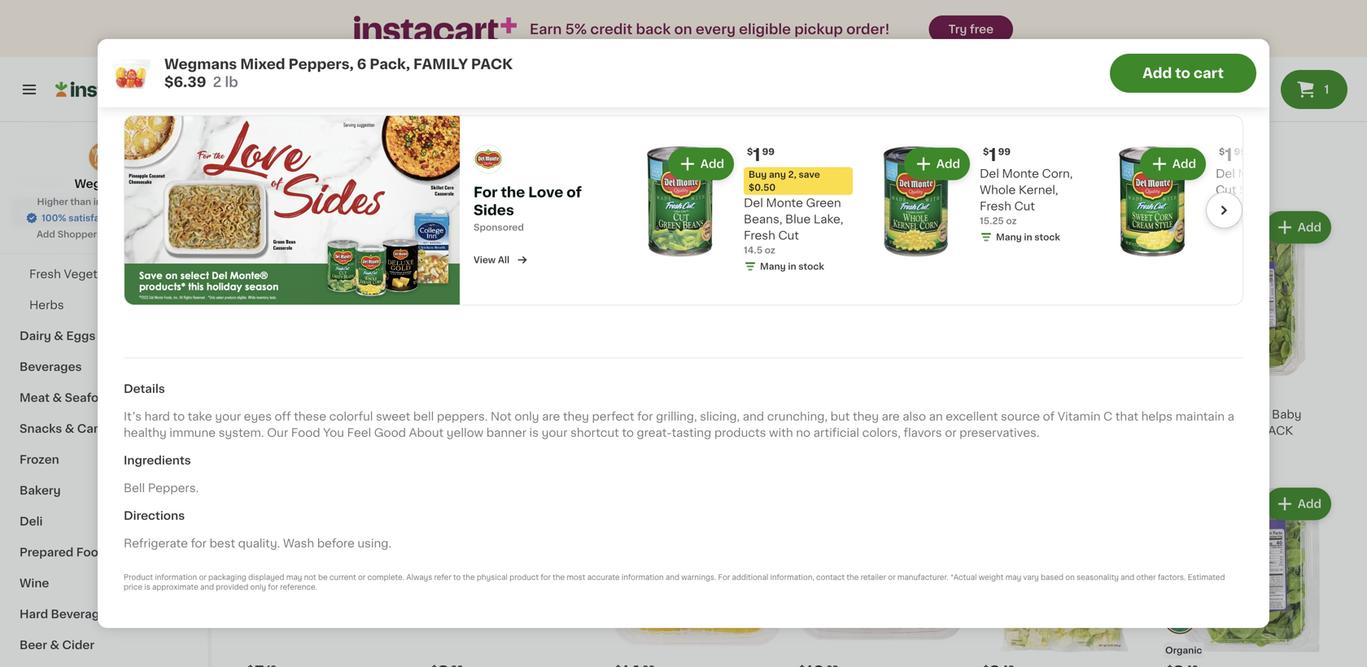 Task type: describe. For each thing, give the bounding box(es) containing it.
seafood
[[65, 392, 114, 404]]

or right current
[[358, 574, 366, 581]]

save inside buy any 2, save $0.50
[[799, 170, 820, 179]]

$ 1 99 for del monte corn, whole kernel, fresh cut
[[983, 146, 1011, 163]]

1 may from the left
[[286, 574, 302, 581]]

each inside lemons 1 each
[[986, 425, 1009, 434]]

1 vertical spatial your
[[542, 427, 568, 439]]

mini inside wegmans organic mini sweet peppers
[[987, 28, 1011, 39]]

16
[[313, 60, 322, 69]]

all for all items
[[244, 144, 267, 161]]

meat
[[20, 392, 50, 404]]

2 inside wegmans mixed peppers, 6 pack, family pack $6.39 2 lb
[[213, 75, 222, 89]]

feel
[[347, 427, 371, 439]]

wegmans organic mixed peppers, family pack button
[[124, 0, 299, 58]]

for right product
[[541, 574, 551, 581]]

beverages link
[[10, 352, 198, 382]]

pack inside wegmans mixed peppers, 6 pack, family pack $6.39 2 lb
[[471, 57, 513, 71]]

1 they from the left
[[563, 411, 589, 422]]

information,
[[770, 574, 814, 581]]

warnings.
[[681, 574, 716, 581]]

bell
[[124, 482, 145, 494]]

it's hard to take your eyes off these colorful sweet bell peppers.  not only are they perfect for grilling, slicing, and crunching, but they are also an excellent source of vitamin c that helps maintain a healthy immune system.     our food you feel good about yellow banner is your shortcut to great-tasting products with no artificial colors, flavors or preservatives.
[[124, 411, 1235, 439]]

jumbo
[[856, 409, 896, 420]]

hard
[[144, 411, 170, 422]]

lists link
[[10, 107, 198, 140]]

dairy
[[20, 330, 51, 342]]

oz down cream
[[1241, 216, 1252, 225]]

with
[[769, 427, 793, 439]]

0.4
[[274, 438, 288, 447]]

is inside product information or packaging displayed may not be current or complete. always refer to the physical product for the most accurate information and warnings. for additional information, contact the retailer or manufacturer. *actual weight may vary based on seasonality and other factors. estimated price is approximate and provided only for reference.
[[144, 584, 150, 591]]

14.75
[[1216, 216, 1239, 225]]

recipes
[[20, 176, 67, 187]]

good
[[374, 427, 406, 439]]

oz inside organic blueberries, family pack 18 oz package
[[624, 441, 635, 450]]

del monte quality image
[[474, 144, 503, 174]]

del for 1
[[980, 168, 999, 179]]

wegmans for wegmans mixed peppers, 6 pack, family pack 2 lb
[[428, 409, 485, 420]]

monte for buy any 2, save $0.50
[[766, 197, 803, 209]]

our
[[267, 427, 288, 439]]

wegmans logo image
[[88, 142, 119, 173]]

higher than in-store prices link
[[37, 195, 170, 208]]

1 inside lemons 1 each
[[980, 425, 984, 434]]

1 horizontal spatial by
[[1193, 83, 1209, 95]]

candy
[[77, 423, 116, 435]]

2 are from the left
[[882, 411, 900, 422]]

fresh inside fresh cilantro (corriander) 1 ct
[[244, 44, 276, 56]]

1 inside 1 "button"
[[1324, 84, 1329, 95]]

source
[[1001, 411, 1040, 422]]

family inside wegmans mini sweet peppers, family pack 2 lb
[[555, 44, 597, 56]]

buy any 2, save $0.50
[[749, 170, 820, 192]]

fresh inside del monte fresh cut sweet corn, cream style, golden
[[1278, 168, 1310, 179]]

higher than in-store prices
[[37, 197, 161, 206]]

add shoppers club to save link
[[37, 228, 171, 241]]

100%
[[42, 214, 66, 223]]

sweet inside greenhouse grown red sweet peppers
[[830, 28, 866, 39]]

many for buy any 2, save $0.50
[[760, 262, 786, 271]]

and left the warnings.
[[666, 574, 680, 581]]

the inside bananas, sold by the each $0.59 / lb about 0.4 lb each
[[345, 409, 364, 420]]

1 bunch from the left
[[434, 60, 463, 69]]

1 are from the left
[[542, 411, 560, 422]]

for inside it's hard to take your eyes off these colorful sweet bell peppers.  not only are they perfect for grilling, slicing, and crunching, but they are also an excellent source of vitamin c that helps maintain a healthy immune system.     our food you feel good about yellow banner is your shortcut to great-tasting products with no artificial colors, flavors or preservatives.
[[637, 411, 653, 422]]

snacks & candy
[[20, 423, 116, 435]]

an
[[929, 411, 943, 422]]

del monte green beans, blue lake, fresh cut 14.5 oz
[[744, 197, 843, 255]]

bakery link
[[10, 475, 198, 506]]

all stores link
[[55, 67, 215, 112]]

wegmans mixed peppers, 3 pack 16 oz
[[313, 28, 471, 69]]

9.8
[[796, 425, 811, 434]]

corn, inside del monte fresh cut sweet corn, cream style, golden
[[1278, 184, 1309, 196]]

family inside wegmans mixed peppers, 6 pack, family pack $6.39 2 lb
[[413, 57, 468, 71]]

2 they from the left
[[853, 411, 879, 422]]

wegmans mixed peppers, 6 pack, family pack 2 lb
[[428, 409, 587, 450]]

the left retailer
[[847, 574, 859, 581]]

peppers for greenhouse grown red sweet peppers
[[690, 44, 738, 56]]

89
[[1186, 24, 1198, 33]]

great-
[[637, 427, 672, 439]]

blueberries,
[[660, 409, 729, 420]]

peppers, inside wegmans organic mixed peppers, family pack
[[124, 44, 175, 56]]

mixed for wegmans mixed peppers, 6 pack, family pack 2 lb
[[488, 409, 523, 420]]

family inside organic blueberries, family pack 18 oz package
[[732, 409, 774, 420]]

ct
[[250, 60, 260, 69]]

99 for buy any 2, save $0.50
[[762, 147, 775, 156]]

mini inside wegmans mini sweet peppers, family pack 2 lb
[[561, 28, 585, 39]]

only inside it's hard to take your eyes off these colorful sweet bell peppers.  not only are they perfect for grilling, slicing, and crunching, but they are also an excellent source of vitamin c that helps maintain a healthy immune system.     our food you feel good about yellow banner is your shortcut to great-tasting products with no artificial colors, flavors or preservatives.
[[515, 411, 539, 422]]

wegmans link
[[75, 142, 133, 192]]

weight
[[979, 574, 1004, 581]]

refrigerate for best quality.  wash before using.
[[124, 538, 392, 549]]

these
[[294, 411, 326, 422]]

wash
[[283, 538, 314, 549]]

also
[[903, 411, 926, 422]]

than
[[70, 197, 91, 206]]

yellow
[[447, 427, 484, 439]]

earn
[[530, 22, 562, 36]]

instacart logo image
[[55, 80, 153, 99]]

food
[[291, 427, 320, 439]]

cut inside del monte fresh cut sweet corn, cream style, golden
[[1216, 184, 1237, 196]]

fresh vegetables
[[29, 269, 128, 280]]

green
[[806, 197, 841, 209]]

2 may from the left
[[1006, 574, 1022, 581]]

or right retailer
[[888, 574, 896, 581]]

back
[[636, 22, 671, 36]]

prepared foods
[[20, 547, 113, 558]]

fresh inside del monte green beans, blue lake, fresh cut 14.5 oz
[[744, 230, 775, 241]]

using.
[[358, 538, 392, 549]]

prepared
[[20, 547, 74, 558]]

wegmans seedless sweet peppers
[[1068, 28, 1219, 56]]

stock for buy any 2, save $0.50
[[799, 262, 824, 271]]

peppers, inside wegmans mini sweet peppers, family pack 2 lb
[[501, 44, 552, 56]]

vary
[[1023, 574, 1039, 581]]

all items
[[244, 144, 322, 161]]

lb right /
[[279, 425, 288, 434]]

vitamin
[[1058, 411, 1101, 422]]

most
[[567, 574, 586, 581]]

oz inside wegmans mixed peppers, 3 pack 16 oz
[[325, 60, 335, 69]]

peppers, for wegmans mixed peppers, 3 pack 16 oz
[[410, 28, 461, 39]]

approximate
[[152, 584, 198, 591]]

wegmans mini sweet peppers, family pack 2 lb
[[501, 28, 633, 69]]

sweet inside wegmans seedless sweet peppers
[[1183, 28, 1219, 39]]

add to cart
[[1143, 66, 1224, 80]]

family inside wegmans organic baby spinach, family pack
[[1216, 425, 1258, 437]]

and down packaging
[[200, 584, 214, 591]]

1 button
[[1281, 70, 1348, 109]]

recipes link
[[10, 166, 198, 197]]

$ for fresh cilantro (corriander)
[[247, 24, 253, 33]]

$ for buy any 2, save $0.50
[[747, 147, 753, 156]]

beverages inside 'link'
[[20, 361, 82, 373]]

for down displayed
[[268, 584, 278, 591]]

packaging
[[208, 574, 246, 581]]

or left packaging
[[199, 574, 206, 581]]

refrigerate
[[124, 538, 188, 549]]

on inside product information or packaging displayed may not be current or complete. always refer to the physical product for the most accurate information and warnings. for additional information, contact the retailer or manufacturer. *actual weight may vary based on seasonality and other factors. estimated price is approximate and provided only for reference.
[[1066, 574, 1075, 581]]

to right club
[[128, 230, 138, 239]]

$0.50
[[749, 183, 776, 192]]

provided
[[216, 584, 248, 591]]

thyme,
[[1164, 44, 1206, 56]]

$ 2 29
[[799, 23, 830, 40]]

mixed for wegmans mixed peppers, 6 pack, family pack $6.39 2 lb
[[240, 57, 285, 71]]

beverages inside 'link'
[[51, 609, 113, 620]]

14.5
[[744, 246, 763, 255]]

grown
[[763, 28, 801, 39]]

shoppers
[[57, 230, 102, 239]]

banner
[[486, 427, 527, 439]]

3 inside wegmans mixed peppers, 3 pack 16 oz
[[464, 28, 471, 39]]

system.
[[219, 427, 264, 439]]

based
[[1041, 574, 1064, 581]]

1 horizontal spatial 3
[[989, 23, 1000, 40]]

to left take
[[173, 411, 185, 422]]

contact
[[816, 574, 845, 581]]

1 information from the left
[[155, 574, 197, 581]]

19
[[263, 24, 273, 33]]

lb inside wegmans mixed peppers, 6 pack, family pack 2 lb
[[436, 441, 445, 450]]

sides
[[474, 203, 514, 217]]

crunching,
[[767, 411, 828, 422]]

fresh down the 100%
[[29, 238, 61, 249]]

pack inside organic blueberries, family pack 18 oz package
[[612, 425, 644, 437]]

quality.
[[238, 538, 280, 549]]

for inside for the love of sides spo nsored
[[474, 185, 498, 199]]

of inside it's hard to take your eyes off these colorful sweet bell peppers.  not only are they perfect for grilling, slicing, and crunching, but they are also an excellent source of vitamin c that helps maintain a healthy immune system.     our food you feel good about yellow banner is your shortcut to great-tasting products with no artificial colors, flavors or preservatives.
[[1043, 411, 1055, 422]]

wegmans for wegmans mini sweet peppers, family pack 2 lb
[[501, 28, 558, 39]]

cream
[[1216, 201, 1254, 212]]

mixed inside wegmans organic mixed peppers, family pack
[[232, 28, 267, 39]]

about inside it's hard to take your eyes off these colorful sweet bell peppers.  not only are they perfect for grilling, slicing, and crunching, but they are also an excellent source of vitamin c that helps maintain a healthy immune system.     our food you feel good about yellow banner is your shortcut to great-tasting products with no artificial colors, flavors or preservatives.
[[409, 427, 444, 439]]

sweet inside wegmans organic mini sweet peppers
[[1014, 28, 1050, 39]]

the left "physical"
[[463, 574, 475, 581]]

many in stock for buy any 2, save $0.50
[[760, 262, 824, 271]]

2 left 89
[[1173, 23, 1184, 40]]

0 vertical spatial on
[[674, 22, 692, 36]]

sweet inside wegmans mini sweet peppers, family pack 2 lb
[[588, 28, 624, 39]]

fresh fruits link
[[10, 228, 198, 259]]

wegmans for wegmans
[[75, 178, 133, 190]]

satisfaction
[[68, 214, 123, 223]]

2 left 29
[[805, 23, 816, 40]]

best
[[210, 538, 235, 549]]

organic for spinach,
[[1224, 409, 1269, 420]]

*actual
[[951, 574, 977, 581]]

eggs
[[66, 330, 96, 342]]



Task type: vqa. For each thing, say whether or not it's contained in the screenshot.
Wegmans's Wegmans
yes



Task type: locate. For each thing, give the bounding box(es) containing it.
bakery
[[20, 485, 61, 496]]

hard beverages link
[[10, 599, 198, 630]]

wegmans left try
[[879, 28, 936, 39]]

lists
[[46, 118, 74, 129]]

0 horizontal spatial many in stock
[[760, 262, 824, 271]]

pack down not
[[507, 425, 539, 437]]

0 horizontal spatial for
[[474, 185, 498, 199]]

1 vertical spatial each
[[301, 438, 323, 447]]

cut down 'blue' at the top right of page
[[778, 230, 799, 241]]

may
[[286, 574, 302, 581], [1006, 574, 1022, 581]]

wegmans for wegmans organic mixed peppers, family pack
[[124, 28, 181, 39]]

1 horizontal spatial cut
[[1014, 201, 1035, 212]]

1 vertical spatial is
[[144, 584, 150, 591]]

0 horizontal spatial only
[[250, 584, 266, 591]]

0 horizontal spatial 99
[[762, 147, 775, 156]]

2 09 from the left
[[1002, 24, 1015, 33]]

about down $0.59
[[244, 438, 271, 447]]

2 inside wegmans mini sweet peppers, family pack 2 lb
[[501, 60, 507, 69]]

2 inside wegmans mixed peppers, 6 pack, family pack 2 lb
[[428, 441, 434, 450]]

family inside wegmans organic mixed peppers, family pack
[[177, 44, 220, 56]]

mixed down $ 1 19
[[240, 57, 285, 71]]

cut
[[1216, 184, 1237, 196], [1014, 201, 1035, 212], [778, 230, 799, 241]]

0 horizontal spatial 3
[[464, 28, 471, 39]]

immune
[[170, 427, 216, 439]]

corn, up kernel,
[[1042, 168, 1073, 179]]

products
[[714, 427, 766, 439]]

0 horizontal spatial peppers
[[690, 44, 738, 56]]

0 vertical spatial of
[[567, 185, 582, 199]]

0 vertical spatial only
[[515, 411, 539, 422]]

$ inside $ 3 09
[[983, 24, 989, 33]]

fresh up 14.5
[[744, 230, 775, 241]]

product group
[[244, 208, 415, 449], [612, 208, 783, 452], [796, 208, 967, 436], [980, 208, 1151, 436], [1164, 208, 1335, 472], [1164, 485, 1335, 667]]

6 inside wegmans mixed peppers, 6 pack, family pack $6.39 2 lb
[[357, 57, 366, 71]]

wegmans for wegmans seedless sweet peppers
[[1068, 28, 1125, 39]]

of inside for the love of sides spo nsored
[[567, 185, 582, 199]]

wegmans inside wegmans seedless sweet peppers
[[1068, 28, 1125, 39]]

wegmans inside wegmans organic mini sweet peppers
[[879, 28, 936, 39]]

pack down credit
[[600, 44, 633, 56]]

pack, inside wegmans mixed peppers, 6 pack, family pack $6.39 2 lb
[[370, 57, 410, 71]]

factors.
[[1158, 574, 1186, 581]]

the inside for the love of sides spo nsored
[[501, 185, 525, 199]]

spo
[[474, 223, 492, 232]]

1 vertical spatial by
[[328, 409, 342, 420]]

3 99 from the left
[[1234, 147, 1247, 156]]

pack, for wegmans mixed peppers, 6 pack, family pack 2 lb
[[428, 425, 459, 437]]

beverages up cider
[[51, 609, 113, 620]]

wegmans for wegmans organic baby spinach, family pack
[[1164, 409, 1221, 420]]

del inside del monte green beans, blue lake, fresh cut 14.5 oz
[[744, 197, 763, 209]]

frozen
[[20, 454, 59, 466]]

& for beer
[[50, 640, 59, 651]]

maintain
[[1176, 411, 1225, 422]]

09 inside $ 3 09
[[1002, 24, 1015, 33]]

monte up kernel,
[[1002, 168, 1039, 179]]

monte inside del monte corn, whole kernel, fresh cut 15.25 oz
[[1002, 168, 1039, 179]]

pack inside wegmans organic baby spinach, family pack
[[1261, 425, 1293, 437]]

0 vertical spatial by
[[1193, 83, 1209, 95]]

add shoppers club to save
[[37, 230, 161, 239]]

wegmans down wegmans organic mixed peppers, family pack
[[164, 57, 237, 71]]

$ for thyme, bunch
[[1167, 24, 1173, 33]]

6 down the (corriander)
[[357, 57, 366, 71]]

1 horizontal spatial corn,
[[1278, 184, 1309, 196]]

0 vertical spatial for
[[474, 185, 498, 199]]

many in stock down del monte green beans, blue lake, fresh cut 14.5 oz
[[760, 262, 824, 271]]

pack up 18
[[612, 425, 644, 437]]

0 vertical spatial in
[[1024, 233, 1032, 242]]

1 horizontal spatial 99
[[998, 147, 1011, 156]]

each inside bananas, sold by the each $0.59 / lb about 0.4 lb each
[[301, 438, 323, 447]]

2 99 from the left
[[998, 147, 1011, 156]]

0 horizontal spatial in
[[788, 262, 796, 271]]

pack, down the peppers.
[[428, 425, 459, 437]]

0 vertical spatial stock
[[1035, 233, 1060, 242]]

vegetables
[[64, 269, 128, 280]]

lemons
[[980, 409, 1026, 420]]

fresh up ct
[[244, 44, 276, 56]]

by down cart
[[1193, 83, 1209, 95]]

estimated
[[1188, 574, 1225, 581]]

about inside bananas, sold by the each $0.59 / lb about 0.4 lb each
[[244, 438, 271, 447]]

0 horizontal spatial by
[[328, 409, 342, 420]]

oz inside wegmans jumbo blueberries 9.8 oz
[[813, 425, 824, 434]]

many for 1
[[996, 233, 1022, 242]]

oz right 18
[[624, 441, 635, 450]]

mixed for wegmans mixed peppers, 3 pack 16 oz
[[372, 28, 407, 39]]

to up ready
[[1175, 66, 1191, 80]]

sweet up style,
[[1239, 184, 1275, 196]]

organic
[[184, 28, 229, 39], [939, 28, 984, 39], [612, 409, 657, 420], [1224, 409, 1269, 420], [1165, 646, 1202, 655]]

are right not
[[542, 411, 560, 422]]

0 horizontal spatial many
[[760, 262, 786, 271]]

lb right 0.4
[[290, 438, 299, 447]]

family down a
[[1216, 425, 1258, 437]]

bunch
[[434, 60, 463, 69], [1170, 60, 1199, 69]]

wine link
[[10, 568, 198, 599]]

oz inside del monte green beans, blue lake, fresh cut 14.5 oz
[[765, 246, 776, 255]]

0 horizontal spatial cut
[[778, 230, 799, 241]]

2 information from the left
[[622, 574, 664, 581]]

2 peppers from the left
[[879, 44, 927, 56]]

whole
[[980, 184, 1016, 196]]

oz right 15.25
[[1006, 216, 1017, 225]]

family down $ 1 79
[[413, 57, 468, 71]]

1 horizontal spatial may
[[1006, 574, 1022, 581]]

and left the "other"
[[1121, 574, 1135, 581]]

fresh up 15.25
[[980, 201, 1012, 212]]

bunch down thyme,
[[1170, 60, 1199, 69]]

0 horizontal spatial mini
[[561, 28, 585, 39]]

many down 15.25
[[996, 233, 1022, 242]]

peppers, up 1 bunch
[[410, 28, 461, 39]]

0 horizontal spatial of
[[567, 185, 582, 199]]

0 horizontal spatial pack,
[[370, 57, 410, 71]]

style,
[[1257, 201, 1289, 212]]

peppers inside greenhouse grown red sweet peppers
[[690, 44, 738, 56]]

1 vertical spatial many in stock
[[760, 262, 824, 271]]

produce link
[[10, 197, 198, 228]]

pack, for wegmans mixed peppers, 6 pack, family pack $6.39 2 lb
[[370, 57, 410, 71]]

sweet inside del monte fresh cut sweet corn, cream style, golden
[[1239, 184, 1275, 196]]

1 vertical spatial 6
[[579, 409, 587, 420]]

2 horizontal spatial $ 1 99
[[1219, 146, 1247, 163]]

1 vertical spatial beverages
[[51, 609, 113, 620]]

09 inside $ 4 09
[[635, 24, 648, 33]]

5%
[[565, 22, 587, 36]]

wegmans organic mini sweet peppers button
[[879, 0, 1055, 71]]

99 for del monte fresh cut sweet corn, cream style, golden
[[1234, 147, 1247, 156]]

hard beverages
[[20, 609, 113, 620]]

peppers, for wegmans mixed peppers, 6 pack, family pack 2 lb
[[526, 409, 577, 420]]

0 vertical spatial cut
[[1216, 184, 1237, 196]]

0 horizontal spatial each
[[301, 438, 323, 447]]

details
[[124, 383, 165, 395]]

del up cream
[[1216, 168, 1235, 179]]

lb right stores
[[225, 75, 238, 89]]

all left items
[[244, 144, 267, 161]]

0 vertical spatial each
[[986, 425, 1009, 434]]

lb inside wegmans mixed peppers, 6 pack, family pack $6.39 2 lb
[[225, 75, 238, 89]]

or down blueberries at bottom
[[945, 427, 957, 439]]

family down not
[[462, 425, 504, 437]]

sweet right free
[[1014, 28, 1050, 39]]

all left stores
[[171, 86, 182, 95]]

2 horizontal spatial cut
[[1216, 184, 1237, 196]]

sweet
[[588, 28, 624, 39], [830, 28, 866, 39], [1014, 28, 1050, 39], [1183, 28, 1219, 39], [1239, 184, 1275, 196]]

thyme, bunch 1 bunch
[[1164, 44, 1246, 69]]

sweet up thyme,
[[1183, 28, 1219, 39]]

1 vertical spatial on
[[1066, 574, 1075, 581]]

pack, inside wegmans mixed peppers, 6 pack, family pack 2 lb
[[428, 425, 459, 437]]

0 vertical spatial many in stock
[[996, 233, 1060, 242]]

only down displayed
[[250, 584, 266, 591]]

a
[[1228, 411, 1235, 422]]

1 vertical spatial cut
[[1014, 201, 1035, 212]]

sweet
[[376, 411, 410, 422]]

wegmans inside wegmans mixed peppers, 6 pack, family pack 2 lb
[[428, 409, 485, 420]]

you
[[323, 427, 344, 439]]

0 horizontal spatial they
[[563, 411, 589, 422]]

$ inside $ 1 79
[[431, 24, 437, 33]]

family down 5%
[[555, 44, 597, 56]]

items
[[271, 144, 322, 161]]

save down guarantee
[[140, 230, 161, 239]]

oz inside del monte corn, whole kernel, fresh cut 15.25 oz
[[1006, 216, 1017, 225]]

1 horizontal spatial 6
[[579, 409, 587, 420]]

1 vertical spatial many
[[760, 262, 786, 271]]

peppers, inside wegmans mixed peppers, 3 pack 16 oz
[[410, 28, 461, 39]]

6 inside wegmans mixed peppers, 6 pack, family pack 2 lb
[[579, 409, 587, 420]]

add inside button
[[1143, 66, 1172, 80]]

del for buy any 2, save $0.50
[[744, 197, 763, 209]]

wegmans for wegmans mixed peppers, 6 pack, family pack $6.39 2 lb
[[164, 57, 237, 71]]

1 horizontal spatial del
[[980, 168, 999, 179]]

to inside product information or packaging displayed may not be current or complete. always refer to the physical product for the most accurate information and warnings. for additional information, contact the retailer or manufacturer. *actual weight may vary based on seasonality and other factors. estimated price is approximate and provided only for reference.
[[453, 574, 461, 581]]

$ inside $ 2 29
[[799, 24, 805, 33]]

prices
[[132, 197, 161, 206]]

cut inside del monte corn, whole kernel, fresh cut 15.25 oz
[[1014, 201, 1035, 212]]

to
[[1175, 66, 1191, 80], [128, 230, 138, 239], [173, 411, 185, 422], [622, 427, 634, 439], [453, 574, 461, 581]]

for left best
[[191, 538, 207, 549]]

by
[[1193, 83, 1209, 95], [328, 409, 342, 420]]

spinach,
[[1164, 425, 1213, 437]]

in for 1
[[1024, 233, 1032, 242]]

only right not
[[515, 411, 539, 422]]

pack,
[[370, 57, 410, 71], [428, 425, 459, 437]]

$ inside $ 4 09
[[615, 24, 621, 33]]

in for buy any 2, save $0.50
[[788, 262, 796, 271]]

for inside product information or packaging displayed may not be current or complete. always refer to the physical product for the most accurate information and warnings. for additional information, contact the retailer or manufacturer. *actual weight may vary based on seasonality and other factors. estimated price is approximate and provided only for reference.
[[718, 574, 730, 581]]

1 09 from the left
[[635, 24, 648, 33]]

is down product at the left of page
[[144, 584, 150, 591]]

6 for wegmans mixed peppers, 6 pack, family pack $6.39 2 lb
[[357, 57, 366, 71]]

0 horizontal spatial monte
[[766, 197, 803, 209]]

ingredients
[[124, 455, 191, 466]]

or inside it's hard to take your eyes off these colorful sweet bell peppers.  not only are they perfect for grilling, slicing, and crunching, but they are also an excellent source of vitamin c that helps maintain a healthy immune system.     our food you feel good about yellow banner is your shortcut to great-tasting products with no artificial colors, flavors or preservatives.
[[945, 427, 957, 439]]

1 horizontal spatial only
[[515, 411, 539, 422]]

1 horizontal spatial each
[[986, 425, 1009, 434]]

save right 2,
[[799, 170, 820, 179]]

$ 1 99 for buy any 2, save $0.50
[[747, 146, 775, 163]]

1 horizontal spatial many
[[996, 233, 1022, 242]]

$ 1 19
[[247, 23, 273, 40]]

many in stock for 1
[[996, 233, 1060, 242]]

monte inside del monte fresh cut sweet corn, cream style, golden
[[1238, 168, 1275, 179]]

2 $ 1 99 from the left
[[983, 146, 1011, 163]]

09 for 4
[[635, 24, 648, 33]]

15.25
[[980, 216, 1004, 225]]

0 horizontal spatial bunch
[[434, 60, 463, 69]]

complete.
[[367, 574, 404, 581]]

lemons 1 each
[[980, 409, 1026, 434]]

0 horizontal spatial 09
[[635, 24, 648, 33]]

information right 'accurate'
[[622, 574, 664, 581]]

0 vertical spatial 6
[[357, 57, 366, 71]]

monte inside del monte green beans, blue lake, fresh cut 14.5 oz
[[766, 197, 803, 209]]

peppers, down pack
[[288, 57, 354, 71]]

0 vertical spatial save
[[799, 170, 820, 179]]

love
[[528, 185, 563, 199]]

1 horizontal spatial your
[[542, 427, 568, 439]]

0 horizontal spatial save
[[140, 230, 161, 239]]

3 peppers from the left
[[1068, 44, 1116, 56]]

2 vertical spatial cut
[[778, 230, 799, 241]]

organic inside organic blueberries, family pack 18 oz package
[[612, 409, 657, 420]]

09 for 3
[[1002, 24, 1015, 33]]

1 vertical spatial only
[[250, 584, 266, 591]]

lb inside wegmans mini sweet peppers, family pack 2 lb
[[509, 60, 518, 69]]

1 vertical spatial in
[[788, 262, 796, 271]]

directions
[[124, 510, 185, 522]]

preservatives.
[[960, 427, 1040, 439]]

product information or packaging displayed may not be current or complete. always refer to the physical product for the most accurate information and warnings. for additional information, contact the retailer or manufacturer. *actual weight may vary based on seasonality and other factors. estimated price is approximate and provided only for reference.
[[124, 574, 1225, 591]]

0 horizontal spatial 6
[[357, 57, 366, 71]]

1 $ 1 99 from the left
[[747, 146, 775, 163]]

for
[[474, 185, 498, 199], [718, 574, 730, 581]]

del inside del monte corn, whole kernel, fresh cut 15.25 oz
[[980, 168, 999, 179]]

& for snacks
[[65, 423, 74, 435]]

to inside button
[[1175, 66, 1191, 80]]

and inside it's hard to take your eyes off these colorful sweet bell peppers.  not only are they perfect for grilling, slicing, and crunching, but they are also an excellent source of vitamin c that helps maintain a healthy immune system.     our food you feel good about yellow banner is your shortcut to great-tasting products with no artificial colors, flavors or preservatives.
[[743, 411, 764, 422]]

2 horizontal spatial 99
[[1234, 147, 1247, 156]]

1 horizontal spatial for
[[718, 574, 730, 581]]

0 horizontal spatial del
[[744, 197, 763, 209]]

peppers, for wegmans mixed peppers, 6 pack, family pack $6.39 2 lb
[[288, 57, 354, 71]]

3 $ 1 99 from the left
[[1219, 146, 1247, 163]]

cut up cream
[[1216, 184, 1237, 196]]

peppers inside wegmans seedless sweet peppers
[[1068, 44, 1116, 56]]

they
[[563, 411, 589, 422], [853, 411, 879, 422]]

information
[[155, 574, 197, 581], [622, 574, 664, 581]]

organic for peppers,
[[184, 28, 229, 39]]

wegmans inside wegmans mixed peppers, 3 pack 16 oz
[[313, 28, 369, 39]]

be
[[318, 574, 328, 581]]

stock down del monte corn, whole kernel, fresh cut 15.25 oz
[[1035, 233, 1060, 242]]

1 horizontal spatial on
[[1066, 574, 1075, 581]]

2 bunch from the left
[[1170, 60, 1199, 69]]

$ 1 99
[[747, 146, 775, 163], [983, 146, 1011, 163], [1219, 146, 1247, 163]]

wegmans
[[124, 28, 181, 39], [313, 28, 369, 39], [501, 28, 558, 39], [879, 28, 936, 39], [1068, 28, 1125, 39], [164, 57, 237, 71], [75, 178, 133, 190], [428, 409, 485, 420], [796, 409, 853, 420], [1164, 409, 1221, 420]]

in down del monte corn, whole kernel, fresh cut 15.25 oz
[[1024, 233, 1032, 242]]

0 vertical spatial is
[[529, 427, 539, 439]]

2 horizontal spatial all
[[498, 255, 510, 264]]

2 vertical spatial all
[[498, 255, 510, 264]]

the left most
[[553, 574, 565, 581]]

1 horizontal spatial 09
[[1002, 24, 1015, 33]]

many in stock
[[996, 233, 1060, 242], [760, 262, 824, 271]]

wegmans up all stores link
[[124, 28, 181, 39]]

seedless
[[1128, 28, 1180, 39]]

not
[[304, 574, 316, 581]]

each
[[986, 425, 1009, 434], [301, 438, 323, 447]]

1 horizontal spatial they
[[853, 411, 879, 422]]

$ inside $ 2 89
[[1167, 24, 1173, 33]]

dairy & eggs link
[[10, 321, 198, 352]]

11:25am
[[1212, 83, 1261, 95]]

about down bell
[[409, 427, 444, 439]]

wegmans up artificial
[[796, 409, 853, 420]]

of right source
[[1043, 411, 1055, 422]]

0 horizontal spatial on
[[674, 22, 692, 36]]

all for all stores
[[171, 86, 182, 95]]

mixed inside wegmans mixed peppers, 6 pack, family pack $6.39 2 lb
[[240, 57, 285, 71]]

1 horizontal spatial stock
[[1035, 233, 1060, 242]]

every
[[696, 22, 736, 36]]

1 horizontal spatial information
[[622, 574, 664, 581]]

0 horizontal spatial is
[[144, 584, 150, 591]]

oz right 16
[[325, 60, 335, 69]]

peppers for wegmans organic mini sweet peppers
[[879, 44, 927, 56]]

1 horizontal spatial about
[[409, 427, 444, 439]]

peppers inside wegmans organic mini sweet peppers
[[879, 44, 927, 56]]

organic inside wegmans organic mixed peppers, family pack
[[184, 28, 229, 39]]

1 horizontal spatial monte
[[1002, 168, 1039, 179]]

pack down baby
[[1261, 425, 1293, 437]]

99 up whole
[[998, 147, 1011, 156]]

all stores
[[171, 86, 214, 95]]

del
[[980, 168, 999, 179], [1216, 168, 1235, 179], [744, 197, 763, 209]]

0 vertical spatial pack,
[[370, 57, 410, 71]]

may left the vary
[[1006, 574, 1022, 581]]

None search field
[[233, 67, 713, 112]]

2 right $6.39
[[213, 75, 222, 89]]

current
[[330, 574, 356, 581]]

1 horizontal spatial all
[[244, 144, 267, 161]]

family up $6.39
[[177, 44, 220, 56]]

pack inside wegmans mini sweet peppers, family pack 2 lb
[[600, 44, 633, 56]]

1 vertical spatial of
[[1043, 411, 1055, 422]]

fresh vegetables link
[[10, 259, 198, 290]]

del inside del monte fresh cut sweet corn, cream style, golden
[[1216, 168, 1235, 179]]

1 horizontal spatial is
[[529, 427, 539, 439]]

free
[[970, 24, 994, 35]]

beverages down the "dairy & eggs"
[[20, 361, 82, 373]]

cider
[[62, 640, 94, 651]]

99 for del monte corn, whole kernel, fresh cut
[[998, 147, 1011, 156]]

many down 14.5
[[760, 262, 786, 271]]

1 bunch
[[428, 60, 463, 69]]

99 up del monte fresh cut sweet corn, cream style, golden
[[1234, 147, 1247, 156]]

wegmans organic mini sweet peppers
[[879, 28, 1050, 56]]

$0.59
[[244, 425, 271, 434]]

$ 1 99 for del monte fresh cut sweet corn, cream style, golden
[[1219, 146, 1247, 163]]

the up the sides on the left of page
[[501, 185, 525, 199]]

0 horizontal spatial $ 1 99
[[747, 146, 775, 163]]

organic for sweet
[[939, 28, 984, 39]]

1 99 from the left
[[762, 147, 775, 156]]

cut down kernel,
[[1014, 201, 1035, 212]]

oz right 14.5
[[765, 246, 776, 255]]

2 horizontal spatial monte
[[1238, 168, 1275, 179]]

0 horizontal spatial information
[[155, 574, 197, 581]]

100% satisfaction guarantee button
[[25, 208, 182, 225]]

wegmans for wegmans jumbo blueberries 9.8 oz
[[796, 409, 853, 420]]

on right based
[[1066, 574, 1075, 581]]

wegmans inside wegmans organic mixed peppers, family pack
[[124, 28, 181, 39]]

each down the lemons
[[986, 425, 1009, 434]]

lake,
[[814, 214, 843, 225]]

bunch down $ 1 79
[[434, 60, 463, 69]]

cilantro
[[279, 44, 324, 56]]

$ for del monte fresh cut sweet corn, cream style, golden
[[1219, 147, 1225, 156]]

1 mini from the left
[[561, 28, 585, 39]]

& for dairy
[[54, 330, 63, 342]]

the up the feel
[[345, 409, 364, 420]]

organic inside wegmans organic baby spinach, family pack
[[1224, 409, 1269, 420]]

0 vertical spatial corn,
[[1042, 168, 1073, 179]]

while supplies last image
[[125, 116, 460, 305]]

1 inside thyme, bunch 1 bunch
[[1164, 60, 1168, 69]]

corn, inside del monte corn, whole kernel, fresh cut 15.25 oz
[[1042, 168, 1073, 179]]

6 for wegmans mixed peppers, 6 pack, family pack 2 lb
[[579, 409, 587, 420]]

0 vertical spatial many
[[996, 233, 1022, 242]]

monte for 1
[[1002, 168, 1039, 179]]

99
[[762, 147, 775, 156], [998, 147, 1011, 156], [1234, 147, 1247, 156]]

1 vertical spatial pack,
[[428, 425, 459, 437]]

bananas,
[[244, 409, 296, 420]]

mixed inside wegmans mixed peppers, 3 pack 16 oz
[[372, 28, 407, 39]]

and up the products
[[743, 411, 764, 422]]

deli link
[[10, 506, 198, 537]]

1 vertical spatial corn,
[[1278, 184, 1309, 196]]

& right meat
[[52, 392, 62, 404]]

club
[[104, 230, 126, 239]]

0 horizontal spatial all
[[171, 86, 182, 95]]

is inside it's hard to take your eyes off these colorful sweet bell peppers.  not only are they perfect for grilling, slicing, and crunching, but they are also an excellent source of vitamin c that helps maintain a healthy immune system.     our food you feel good about yellow banner is your shortcut to great-tasting products with no artificial colors, flavors or preservatives.
[[529, 427, 539, 439]]

cut inside del monte green beans, blue lake, fresh cut 14.5 oz
[[778, 230, 799, 241]]

for up the sides on the left of page
[[474, 185, 498, 199]]

pack up ct
[[223, 44, 255, 56]]

bunch inside thyme, bunch 1 bunch
[[1170, 60, 1199, 69]]

$ inside $ 1 19
[[247, 24, 253, 33]]

1 horizontal spatial save
[[799, 170, 820, 179]]

fresh fruits
[[29, 238, 96, 249]]

many
[[996, 233, 1022, 242], [760, 262, 786, 271]]

& for meat
[[52, 392, 62, 404]]

pack, down the (corriander)
[[370, 57, 410, 71]]

add
[[1143, 66, 1172, 80], [701, 158, 724, 170], [937, 158, 960, 170], [1173, 158, 1196, 170], [378, 222, 402, 233], [746, 222, 770, 233], [930, 222, 954, 233], [1114, 222, 1138, 233], [1298, 222, 1322, 233], [37, 230, 55, 239], [1298, 498, 1322, 510]]

any
[[769, 170, 786, 179]]

1 peppers from the left
[[690, 44, 738, 56]]

$ for 1 bunch
[[431, 24, 437, 33]]

oz right 9.8
[[813, 425, 824, 434]]

in down del monte green beans, blue lake, fresh cut 14.5 oz
[[788, 262, 796, 271]]

0 vertical spatial all
[[171, 86, 182, 95]]

1 horizontal spatial peppers
[[879, 44, 927, 56]]

cart
[[1194, 66, 1224, 80]]

eyes
[[244, 411, 272, 422]]

wegmans left seedless
[[1068, 28, 1125, 39]]

family inside wegmans mixed peppers, 6 pack, family pack 2 lb
[[462, 425, 504, 437]]

2 mini from the left
[[987, 28, 1011, 39]]

2 horizontal spatial peppers
[[1068, 44, 1116, 56]]

pack right 1 bunch
[[471, 57, 513, 71]]

2
[[805, 23, 816, 40], [1173, 23, 1184, 40], [501, 60, 507, 69], [213, 75, 222, 89], [428, 441, 434, 450]]

mixed up ct
[[232, 28, 267, 39]]

0 horizontal spatial corn,
[[1042, 168, 1073, 179]]

del up whole
[[980, 168, 999, 179]]

$ for del monte corn, whole kernel, fresh cut
[[983, 147, 989, 156]]

1 horizontal spatial bunch
[[1170, 60, 1199, 69]]

sweet right 29
[[830, 28, 866, 39]]

may up reference.
[[286, 574, 302, 581]]

1 vertical spatial for
[[718, 574, 730, 581]]

wegmans inside wegmans mini sweet peppers, family pack 2 lb
[[501, 28, 558, 39]]

information up approximate on the left of the page
[[155, 574, 197, 581]]

wegmans for wegmans organic mini sweet peppers
[[879, 28, 936, 39]]

many in stock down 15.25
[[996, 233, 1060, 242]]

$5.79 element
[[1164, 385, 1335, 407]]

1 vertical spatial all
[[244, 144, 267, 161]]

1 horizontal spatial $ 1 99
[[983, 146, 1011, 163]]

pack inside wegmans organic mixed peppers, family pack
[[223, 44, 255, 56]]

stock for 1
[[1035, 233, 1060, 242]]

$ 1 99 up whole
[[983, 146, 1011, 163]]

0 vertical spatial beverages
[[20, 361, 82, 373]]

wegmans inside wegmans organic baby spinach, family pack
[[1164, 409, 1221, 420]]

your left shortcut
[[542, 427, 568, 439]]

wegmans for wegmans mixed peppers, 3 pack 16 oz
[[313, 28, 369, 39]]

fresh inside del monte corn, whole kernel, fresh cut 15.25 oz
[[980, 201, 1012, 212]]

only inside product information or packaging displayed may not be current or complete. always refer to the physical product for the most accurate information and warnings. for additional information, contact the retailer or manufacturer. *actual weight may vary based on seasonality and other factors. estimated price is approximate and provided only for reference.
[[250, 584, 266, 591]]

wegmans inside wegmans mixed peppers, 6 pack, family pack $6.39 2 lb
[[164, 57, 237, 71]]

mixed up the (corriander)
[[372, 28, 407, 39]]

1 inside fresh cilantro (corriander) 1 ct
[[244, 60, 248, 69]]

2 right 1 bunch
[[501, 60, 507, 69]]

2 horizontal spatial del
[[1216, 168, 1235, 179]]

to down perfect
[[622, 427, 634, 439]]

instacart plus icon image
[[354, 16, 517, 43]]

fresh up herbs
[[29, 269, 61, 280]]

peppers,
[[410, 28, 461, 39], [124, 44, 175, 56], [501, 44, 552, 56], [288, 57, 354, 71], [526, 409, 577, 420]]

by inside bananas, sold by the each $0.59 / lb about 0.4 lb each
[[328, 409, 342, 420]]

1 horizontal spatial pack,
[[428, 425, 459, 437]]

1 horizontal spatial of
[[1043, 411, 1055, 422]]

0 vertical spatial your
[[215, 411, 241, 422]]

sweet right 5%
[[588, 28, 624, 39]]

greenhouse
[[690, 28, 760, 39]]

$6.39
[[164, 75, 206, 89]]

1 vertical spatial save
[[140, 230, 161, 239]]

stock
[[1035, 233, 1060, 242], [799, 262, 824, 271]]

pack inside wegmans mixed peppers, 6 pack, family pack 2 lb
[[507, 425, 539, 437]]



